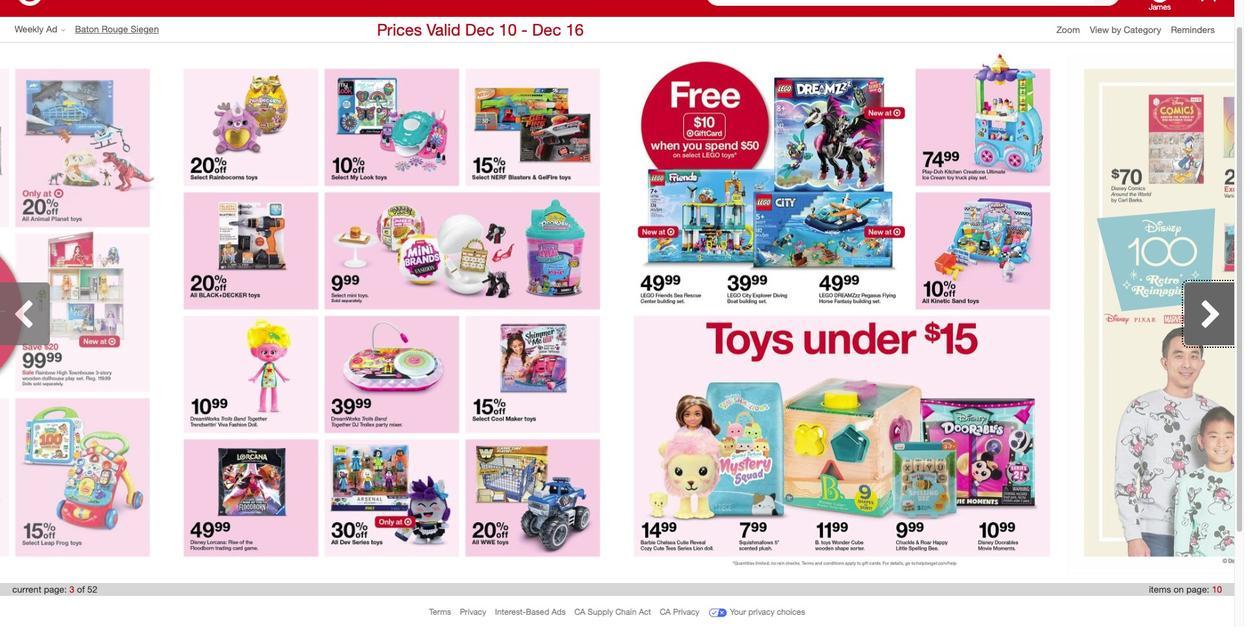 Task type: describe. For each thing, give the bounding box(es) containing it.
52
[[87, 584, 97, 595]]

baton rouge siegen link
[[75, 23, 169, 36]]

baton rouge siegen
[[75, 24, 159, 35]]

2 dec from the left
[[532, 19, 561, 39]]

current
[[12, 584, 41, 595]]

zoom
[[1057, 24, 1080, 35]]

1 page: from the left
[[44, 584, 67, 595]]

choices
[[777, 607, 806, 617]]

current page: 3 of 52
[[12, 584, 97, 595]]

terms
[[429, 607, 451, 617]]

reminders link
[[1171, 23, 1225, 36]]

Search Weekly Ad search field
[[706, 0, 1121, 7]]

act
[[639, 607, 651, 617]]

go to target.com image
[[17, 0, 43, 6]]

1 dec from the left
[[465, 19, 494, 39]]

of
[[77, 584, 85, 595]]

ca for ca supply chain act
[[575, 607, 586, 617]]

ca supply chain act
[[575, 607, 651, 617]]

page 3 image
[[167, 52, 617, 574]]

ca for ca privacy
[[660, 607, 671, 617]]

zoom link
[[1057, 23, 1090, 36]]

reminders
[[1171, 24, 1215, 35]]

valid
[[427, 19, 461, 39]]

james link
[[1140, 0, 1180, 13]]

2 privacy from the left
[[673, 607, 700, 617]]

view by category
[[1090, 24, 1162, 35]]

ca supply chain act link
[[575, 607, 651, 617]]

weekly
[[15, 24, 44, 35]]

your privacy choices
[[730, 607, 806, 617]]

10 for dec
[[499, 19, 517, 39]]

your
[[730, 607, 746, 617]]

privacy
[[749, 607, 775, 617]]

-
[[522, 19, 528, 39]]

based
[[526, 607, 549, 617]]

your privacy choices link
[[709, 603, 806, 623]]

view
[[1090, 24, 1109, 35]]

james
[[1149, 2, 1171, 12]]



Task type: vqa. For each thing, say whether or not it's contained in the screenshot.
Category
yes



Task type: locate. For each thing, give the bounding box(es) containing it.
form
[[706, 0, 1121, 7]]

privacy left ccpa 'image'
[[673, 607, 700, 617]]

dec right valid at the top left of the page
[[465, 19, 494, 39]]

weekly ad link
[[15, 23, 75, 36]]

dec right -
[[532, 19, 561, 39]]

terms link
[[429, 607, 451, 617]]

on
[[1174, 584, 1184, 595]]

1 horizontal spatial 10
[[1212, 584, 1222, 595]]

1 privacy from the left
[[460, 607, 487, 617]]

items
[[1149, 584, 1172, 595]]

page 5 image
[[1068, 52, 1245, 574]]

ca right act
[[660, 607, 671, 617]]

items on page: 10
[[1149, 584, 1222, 595]]

0 horizontal spatial page:
[[44, 584, 67, 595]]

page: left 3
[[44, 584, 67, 595]]

zoom-in element
[[1057, 24, 1080, 35]]

category
[[1124, 24, 1162, 35]]

privacy
[[460, 607, 487, 617], [673, 607, 700, 617]]

siegen
[[131, 24, 159, 35]]

ca privacy link
[[660, 607, 700, 617]]

0 horizontal spatial ca
[[575, 607, 586, 617]]

0 horizontal spatial privacy
[[460, 607, 487, 617]]

page 4 image
[[617, 52, 1068, 574]]

1 horizontal spatial privacy
[[673, 607, 700, 617]]

view by category link
[[1090, 24, 1171, 35]]

weekly ad
[[15, 24, 57, 35]]

1 horizontal spatial page:
[[1187, 584, 1210, 595]]

ccpa image
[[709, 603, 728, 623]]

10 left -
[[499, 19, 517, 39]]

10 right on
[[1212, 584, 1222, 595]]

ads
[[552, 607, 566, 617]]

10 for page:
[[1212, 584, 1222, 595]]

privacy link
[[460, 607, 487, 617]]

by
[[1112, 24, 1122, 35]]

2 ca from the left
[[660, 607, 671, 617]]

1 horizontal spatial ca
[[660, 607, 671, 617]]

dec
[[465, 19, 494, 39], [532, 19, 561, 39]]

ca privacy
[[660, 607, 700, 617]]

baton
[[75, 24, 99, 35]]

prices
[[377, 19, 422, 39]]

1 horizontal spatial dec
[[532, 19, 561, 39]]

ad
[[46, 24, 57, 35]]

16
[[566, 19, 584, 39]]

ca
[[575, 607, 586, 617], [660, 607, 671, 617]]

0 horizontal spatial dec
[[465, 19, 494, 39]]

supply
[[588, 607, 613, 617]]

page: right on
[[1187, 584, 1210, 595]]

1 ca from the left
[[575, 607, 586, 617]]

page 2 image
[[0, 52, 167, 574]]

prices valid dec 10 - dec 16
[[377, 19, 584, 39]]

interest-
[[495, 607, 526, 617]]

interest-based ads
[[495, 607, 566, 617]]

interest-based ads link
[[495, 607, 566, 617]]

0 vertical spatial 10
[[499, 19, 517, 39]]

3
[[69, 584, 74, 595]]

ca left the supply
[[575, 607, 586, 617]]

0 horizontal spatial 10
[[499, 19, 517, 39]]

10
[[499, 19, 517, 39], [1212, 584, 1222, 595]]

view your cart on target.com image
[[1200, 0, 1219, 2]]

privacy right terms
[[460, 607, 487, 617]]

2 page: from the left
[[1187, 584, 1210, 595]]

rouge
[[102, 24, 128, 35]]

1 vertical spatial 10
[[1212, 584, 1222, 595]]

chain
[[616, 607, 637, 617]]

page:
[[44, 584, 67, 595], [1187, 584, 1210, 595]]



